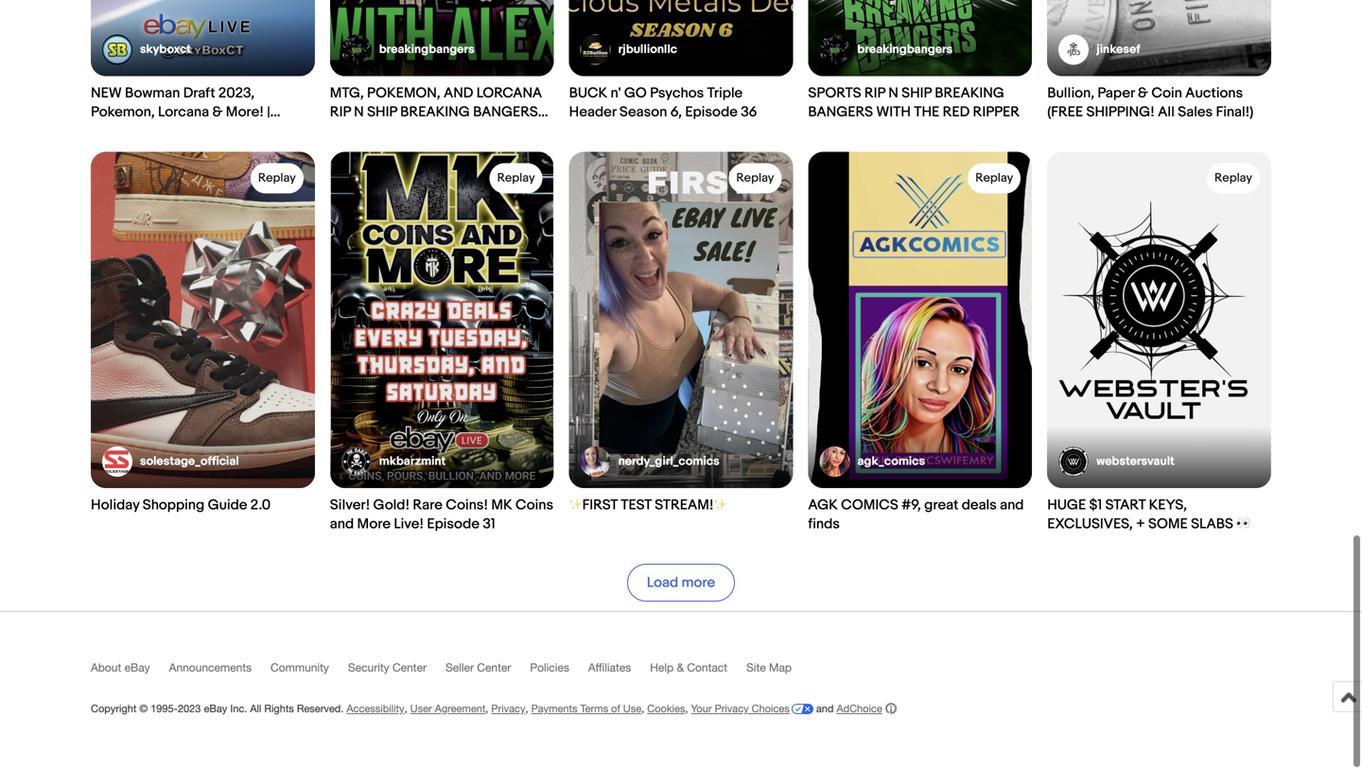 Task type: locate. For each thing, give the bounding box(es) containing it.
alex
[[368, 122, 402, 139]]

bangers inside mtg, pokemon, and lorcana rip n ship breaking bangers with alex
[[473, 103, 538, 120]]

0 horizontal spatial rip
[[330, 103, 351, 120]]

breakingbangers link
[[341, 34, 475, 65], [820, 34, 953, 65]]

replay down final!)
[[1215, 171, 1253, 185]]

help
[[650, 661, 674, 674]]

replay for keys,
[[1215, 171, 1253, 185]]

coins
[[516, 497, 554, 514]]

coins!
[[446, 497, 488, 514]]

webstersvault image
[[1059, 446, 1089, 477]]

0 horizontal spatial all
[[250, 702, 262, 715]]

& right help
[[677, 661, 684, 674]]

replay down ripper
[[976, 171, 1014, 185]]

, left payments
[[526, 702, 528, 715]]

1 horizontal spatial all
[[1158, 103, 1175, 120]]

1 vertical spatial episode
[[427, 516, 480, 533]]

, left the privacy link
[[486, 702, 489, 715]]

replay
[[258, 171, 296, 185], [497, 171, 535, 185], [737, 171, 774, 185], [976, 171, 1014, 185], [1215, 171, 1253, 185]]

mkbarzmint image
[[341, 446, 372, 477]]

about ebay
[[91, 661, 150, 674]]

huge $1 start keys, exclusives, + some slabs 👀
[[1048, 497, 1250, 533]]

privacy down seller center link
[[491, 702, 526, 715]]

& down draft
[[212, 103, 223, 120]]

about ebay link
[[91, 661, 169, 683]]

buck n' go psychos triple header season 6, episode 36
[[569, 84, 757, 120]]

episode
[[685, 103, 738, 120], [427, 516, 480, 533]]

2 privacy from the left
[[715, 702, 749, 715]]

and left adchoice
[[816, 702, 834, 715]]

adchoice
[[837, 702, 883, 715]]

0 horizontal spatial &
[[212, 103, 223, 120]]

center for security center
[[393, 661, 427, 674]]

👀
[[1237, 516, 1250, 533]]

breakingbangers
[[379, 42, 475, 57], [858, 42, 953, 57]]

0 horizontal spatial episode
[[427, 516, 480, 533]]

rjbullionllc link
[[581, 34, 678, 65]]

1 horizontal spatial with
[[877, 103, 911, 120]]

and adchoice
[[814, 702, 883, 715]]

2 replay from the left
[[497, 171, 535, 185]]

bangers down sports in the right top of the page
[[808, 103, 873, 120]]

and inside agk comics #9, great deals and finds
[[1000, 497, 1024, 514]]

breaking down and
[[400, 103, 470, 120]]

nerdy_girl_comics link
[[581, 446, 720, 477]]

solestage_official
[[140, 454, 239, 469]]

and right "deals"
[[1000, 497, 1024, 514]]

all
[[1158, 103, 1175, 120], [250, 702, 262, 715]]

0 horizontal spatial ebay
[[124, 661, 150, 674]]

(free
[[1048, 103, 1084, 120]]

center right security
[[393, 661, 427, 674]]

rip down mtg, at the top
[[330, 103, 351, 120]]

1 horizontal spatial ship
[[902, 84, 932, 101]]

great
[[925, 497, 959, 514]]

cookies
[[647, 702, 685, 715]]

1 horizontal spatial breakingbangers link
[[820, 34, 953, 65]]

all right inc.
[[250, 702, 262, 715]]

1 vertical spatial ship
[[367, 103, 397, 120]]

1 breakingbangers link from the left
[[341, 34, 475, 65]]

breakingbangers up pokemon,
[[379, 42, 475, 57]]

with left the
[[877, 103, 911, 120]]

rjbullionllc
[[618, 42, 678, 57]]

deals
[[962, 497, 997, 514]]

, left 'your'
[[685, 702, 688, 715]]

center
[[393, 661, 427, 674], [477, 661, 511, 674]]

replay down |
[[258, 171, 296, 185]]

2 horizontal spatial &
[[1138, 84, 1149, 102]]

agk_comics image
[[820, 446, 850, 477]]

3 , from the left
[[526, 702, 528, 715]]

finds
[[808, 516, 840, 533]]

ship up alex
[[367, 103, 397, 120]]

solestage_official link
[[102, 446, 239, 477]]

breakingbangers link for pokemon,
[[341, 34, 475, 65]]

replay down lorcana
[[497, 171, 535, 185]]

3 replay from the left
[[737, 171, 774, 185]]

0 vertical spatial breaking
[[935, 84, 1005, 101]]

0 horizontal spatial breakingbangers image
[[341, 34, 372, 65]]

ship inside mtg, pokemon, and lorcana rip n ship breaking bangers with alex
[[367, 103, 397, 120]]

n right sports in the right top of the page
[[889, 84, 899, 101]]

buck
[[569, 84, 608, 102]]

payments
[[531, 702, 578, 715]]

0 vertical spatial with
[[877, 103, 911, 120]]

shopping
[[143, 497, 205, 514]]

0 vertical spatial ship
[[902, 84, 932, 101]]

0 horizontal spatial center
[[393, 661, 427, 674]]

1 vertical spatial &
[[212, 103, 223, 120]]

privacy
[[491, 702, 526, 715], [715, 702, 749, 715]]

0 horizontal spatial and
[[330, 516, 354, 533]]

ebay
[[124, 661, 150, 674], [204, 702, 227, 715]]

1 horizontal spatial breakingbangers image
[[820, 34, 850, 65]]

and
[[1000, 497, 1024, 514], [330, 516, 354, 533], [816, 702, 834, 715]]

1 center from the left
[[393, 661, 427, 674]]

2 horizontal spatial and
[[1000, 497, 1024, 514]]

mkbarzmint
[[379, 454, 446, 469]]

breakingbangers link up pokemon,
[[341, 34, 475, 65]]

ship up the
[[902, 84, 932, 101]]

ebay right about
[[124, 661, 150, 674]]

inc.
[[230, 702, 247, 715]]

site map
[[747, 661, 792, 674]]

bullion,
[[1048, 84, 1095, 102]]

1 horizontal spatial center
[[477, 661, 511, 674]]

ebay left inc.
[[204, 702, 227, 715]]

, left user
[[405, 702, 407, 715]]

breakingbangers image up sports in the right top of the page
[[820, 34, 850, 65]]

and down silver!
[[330, 516, 354, 533]]

0 horizontal spatial bangers
[[473, 103, 538, 120]]

final!)
[[1216, 103, 1254, 120]]

choices
[[752, 702, 790, 715]]

breaking up red on the top
[[935, 84, 1005, 101]]

go
[[624, 84, 647, 102]]

coin
[[1152, 84, 1183, 102]]

breakingbangers for and
[[379, 42, 475, 57]]

0 horizontal spatial privacy
[[491, 702, 526, 715]]

5 replay from the left
[[1215, 171, 1253, 185]]

0 horizontal spatial breakingbangers
[[379, 42, 475, 57]]

1 horizontal spatial &
[[677, 661, 684, 674]]

rip inside sports rip n ship breaking bangers with the red ripper
[[865, 84, 886, 101]]

2 breakingbangers image from the left
[[820, 34, 850, 65]]

1 vertical spatial all
[[250, 702, 262, 715]]

with
[[877, 103, 911, 120], [330, 122, 365, 139]]

& inside bullion, paper & coin auctions (free shipping! all sales final!)
[[1138, 84, 1149, 102]]

your
[[691, 702, 712, 715]]

0 horizontal spatial breaking
[[400, 103, 470, 120]]

0 vertical spatial rip
[[865, 84, 886, 101]]

1 replay from the left
[[258, 171, 296, 185]]

privacy right 'your'
[[715, 702, 749, 715]]

red
[[943, 103, 970, 120]]

rip right sports in the right top of the page
[[865, 84, 886, 101]]

0 vertical spatial &
[[1138, 84, 1149, 102]]

affiliates
[[588, 661, 631, 674]]

0 horizontal spatial breakingbangers link
[[341, 34, 475, 65]]

rare
[[413, 497, 443, 514]]

2 breakingbangers from the left
[[858, 42, 953, 57]]

center right seller
[[477, 661, 511, 674]]

0 vertical spatial episode
[[685, 103, 738, 120]]

0 horizontal spatial with
[[330, 122, 365, 139]]

rip inside mtg, pokemon, and lorcana rip n ship breaking bangers with alex
[[330, 103, 351, 120]]

breakingbangers image up mtg, at the top
[[341, 34, 372, 65]]

bangers
[[473, 103, 538, 120], [808, 103, 873, 120]]

6,
[[671, 103, 682, 120]]

1 horizontal spatial episode
[[685, 103, 738, 120]]

lorcana
[[477, 84, 542, 101]]

breakingbangers image for mtg,
[[341, 34, 372, 65]]

1 breakingbangers image from the left
[[341, 34, 372, 65]]

breakingbangers up sports rip n ship breaking bangers with the red ripper
[[858, 42, 953, 57]]

1 horizontal spatial privacy
[[715, 702, 749, 715]]

all down coin
[[1158, 103, 1175, 120]]

2.0
[[251, 497, 271, 514]]

site
[[747, 661, 766, 674]]

announcements
[[169, 661, 252, 674]]

1 horizontal spatial breakingbangers
[[858, 42, 953, 57]]

comics
[[841, 497, 899, 514]]

some
[[1149, 516, 1188, 533]]

bangers down lorcana
[[473, 103, 538, 120]]

& inside new bowman draft 2023, pokemon, lorcana & more! | skybox
[[212, 103, 223, 120]]

episode inside buck n' go psychos triple header season 6, episode 36
[[685, 103, 738, 120]]

0 vertical spatial and
[[1000, 497, 1024, 514]]

breakingbangers link up sports rip n ship breaking bangers with the red ripper
[[820, 34, 953, 65]]

seller
[[446, 661, 474, 674]]

2 center from the left
[[477, 661, 511, 674]]

0 horizontal spatial ship
[[367, 103, 397, 120]]

all inside bullion, paper & coin auctions (free shipping! all sales final!)
[[1158, 103, 1175, 120]]

1 bangers from the left
[[473, 103, 538, 120]]

2 breakingbangers link from the left
[[820, 34, 953, 65]]

episode down triple
[[685, 103, 738, 120]]

episode down coins! at bottom left
[[427, 516, 480, 533]]

skyboxct link
[[102, 34, 191, 65]]

1 breakingbangers from the left
[[379, 42, 475, 57]]

31
[[483, 516, 496, 533]]

solestage_official image
[[102, 446, 132, 477]]

1 horizontal spatial rip
[[865, 84, 886, 101]]

start
[[1106, 497, 1146, 514]]

& left coin
[[1138, 84, 1149, 102]]

0 vertical spatial ebay
[[124, 661, 150, 674]]

0 horizontal spatial n
[[354, 103, 364, 120]]

reserved.
[[297, 702, 344, 715]]

1 horizontal spatial ebay
[[204, 702, 227, 715]]

breakingbangers image
[[341, 34, 372, 65], [820, 34, 850, 65]]

stream!✨
[[655, 497, 727, 514]]

more!
[[226, 103, 264, 120]]

shipping!
[[1087, 103, 1155, 120]]

1 vertical spatial with
[[330, 122, 365, 139]]

1 horizontal spatial bangers
[[808, 103, 873, 120]]

jinkesef image
[[1059, 34, 1089, 65]]

1 horizontal spatial and
[[816, 702, 834, 715]]

1 horizontal spatial breaking
[[935, 84, 1005, 101]]

2 vertical spatial &
[[677, 661, 684, 674]]

bullion, paper & coin auctions (free shipping! all sales final!)
[[1048, 84, 1254, 120]]

+
[[1136, 516, 1146, 533]]

replay down 36
[[737, 171, 774, 185]]

1 horizontal spatial n
[[889, 84, 899, 101]]

skybox
[[91, 122, 139, 139]]

, left cookies link
[[642, 702, 645, 715]]

with left alex
[[330, 122, 365, 139]]

rjbullionllc image
[[581, 34, 611, 65]]

breaking inside sports rip n ship breaking bangers with the red ripper
[[935, 84, 1005, 101]]

4 replay from the left
[[976, 171, 1014, 185]]

copyright
[[91, 702, 137, 715]]

1 vertical spatial breaking
[[400, 103, 470, 120]]

policies link
[[530, 661, 588, 683]]

2 bangers from the left
[[808, 103, 873, 120]]

webstersvault
[[1097, 454, 1175, 469]]

1 vertical spatial rip
[[330, 103, 351, 120]]

0 vertical spatial all
[[1158, 103, 1175, 120]]

n down mtg, at the top
[[354, 103, 364, 120]]

5 , from the left
[[685, 702, 688, 715]]

rip
[[865, 84, 886, 101], [330, 103, 351, 120]]

terms
[[581, 702, 609, 715]]

1 vertical spatial n
[[354, 103, 364, 120]]

1 vertical spatial and
[[330, 516, 354, 533]]

0 vertical spatial n
[[889, 84, 899, 101]]



Task type: vqa. For each thing, say whether or not it's contained in the screenshot.
AFFILIATES link
yes



Task type: describe. For each thing, give the bounding box(es) containing it.
user agreement link
[[410, 702, 486, 715]]

|
[[267, 103, 270, 120]]

load more
[[647, 574, 716, 591]]

©
[[139, 702, 148, 715]]

the
[[914, 103, 940, 120]]

community
[[271, 661, 329, 674]]

#9,
[[902, 497, 921, 514]]

agk_comics link
[[820, 446, 925, 477]]

site map link
[[747, 661, 811, 683]]

rights
[[264, 702, 294, 715]]

1 privacy from the left
[[491, 702, 526, 715]]

2 vertical spatial and
[[816, 702, 834, 715]]

of
[[611, 702, 620, 715]]

new bowman draft 2023, pokemon, lorcana & more! | skybox
[[91, 84, 270, 139]]

agk_comics
[[858, 454, 925, 469]]

replay for coins!
[[497, 171, 535, 185]]

lorcana
[[158, 103, 209, 120]]

sales
[[1178, 103, 1213, 120]]

breakingbangers link for rip
[[820, 34, 953, 65]]

sports rip n ship breaking bangers with the red ripper
[[808, 84, 1020, 120]]

test
[[621, 497, 652, 514]]

load more button
[[627, 564, 735, 602]]

and inside silver! gold! rare coins! mk coins and more live! episode 31
[[330, 516, 354, 533]]

2023
[[178, 702, 201, 715]]

with inside mtg, pokemon, and lorcana rip n ship breaking bangers with alex
[[330, 122, 365, 139]]

auctions
[[1186, 84, 1243, 102]]

psychos
[[650, 84, 704, 102]]

cookies link
[[647, 702, 685, 715]]

breakingbangers for n
[[858, 42, 953, 57]]

2 , from the left
[[486, 702, 489, 715]]

ripper
[[973, 103, 1020, 120]]

paper
[[1098, 84, 1135, 102]]

bangers inside sports rip n ship breaking bangers with the red ripper
[[808, 103, 873, 120]]

user
[[410, 702, 432, 715]]

2023,
[[218, 84, 255, 101]]

mtg, pokemon, and lorcana rip n ship breaking bangers with alex
[[330, 84, 542, 139]]

replay for 2.0
[[258, 171, 296, 185]]

1995-
[[151, 702, 178, 715]]

pokemon,
[[91, 103, 155, 120]]

nerdy_girl_comics image
[[581, 446, 611, 477]]

mkbarzmint link
[[341, 446, 446, 477]]

draft
[[183, 84, 215, 101]]

mk
[[491, 497, 513, 514]]

new
[[91, 84, 122, 101]]

replay for great
[[976, 171, 1014, 185]]

center for seller center
[[477, 661, 511, 674]]

silver!
[[330, 497, 370, 514]]

help & contact
[[650, 661, 728, 674]]

seller center
[[446, 661, 511, 674]]

help & contact link
[[650, 661, 747, 683]]

security center link
[[348, 661, 446, 683]]

4 , from the left
[[642, 702, 645, 715]]

1 , from the left
[[405, 702, 407, 715]]

agk comics #9, great deals and finds
[[808, 497, 1024, 533]]

load
[[647, 574, 679, 591]]

security center
[[348, 661, 427, 674]]

huge
[[1048, 497, 1086, 514]]

privacy link
[[491, 702, 526, 715]]

ebay inside about ebay link
[[124, 661, 150, 674]]

webstersvault link
[[1059, 446, 1175, 477]]

jinkesef
[[1097, 42, 1141, 57]]

and
[[444, 84, 473, 101]]

jinkesef link
[[1059, 34, 1141, 65]]

use
[[623, 702, 642, 715]]

guide
[[208, 497, 247, 514]]

✨first
[[569, 497, 618, 514]]

n inside mtg, pokemon, and lorcana rip n ship breaking bangers with alex
[[354, 103, 364, 120]]

holiday
[[91, 497, 139, 514]]

1 vertical spatial ebay
[[204, 702, 227, 715]]

keys,
[[1149, 497, 1187, 514]]

n inside sports rip n ship breaking bangers with the red ripper
[[889, 84, 899, 101]]

nerdy_girl_comics
[[618, 454, 720, 469]]

agk
[[808, 497, 838, 514]]

affiliates link
[[588, 661, 650, 683]]

gold!
[[373, 497, 410, 514]]

breaking inside mtg, pokemon, and lorcana rip n ship breaking bangers with alex
[[400, 103, 470, 120]]

n'
[[611, 84, 621, 102]]

✨first test stream!✨
[[569, 497, 727, 514]]

36
[[741, 103, 757, 120]]

episode inside silver! gold! rare coins! mk coins and more live! episode 31
[[427, 516, 480, 533]]

more
[[357, 516, 391, 533]]

holiday shopping guide 2.0
[[91, 497, 271, 514]]

header
[[569, 103, 616, 120]]

sports
[[808, 84, 862, 101]]

your privacy choices link
[[691, 702, 814, 715]]

community link
[[271, 661, 348, 683]]

season
[[620, 103, 667, 120]]

payments terms of use link
[[531, 702, 642, 715]]

skyboxct image
[[102, 34, 132, 65]]

adchoice link
[[837, 702, 897, 715]]

with inside sports rip n ship breaking bangers with the red ripper
[[877, 103, 911, 120]]

copyright © 1995-2023 ebay inc. all rights reserved. accessibility , user agreement , privacy , payments terms of use , cookies , your privacy choices
[[91, 702, 790, 715]]

ship inside sports rip n ship breaking bangers with the red ripper
[[902, 84, 932, 101]]

breakingbangers image for sports
[[820, 34, 850, 65]]

contact
[[687, 661, 728, 674]]

map
[[769, 661, 792, 674]]

mtg,
[[330, 84, 364, 101]]



